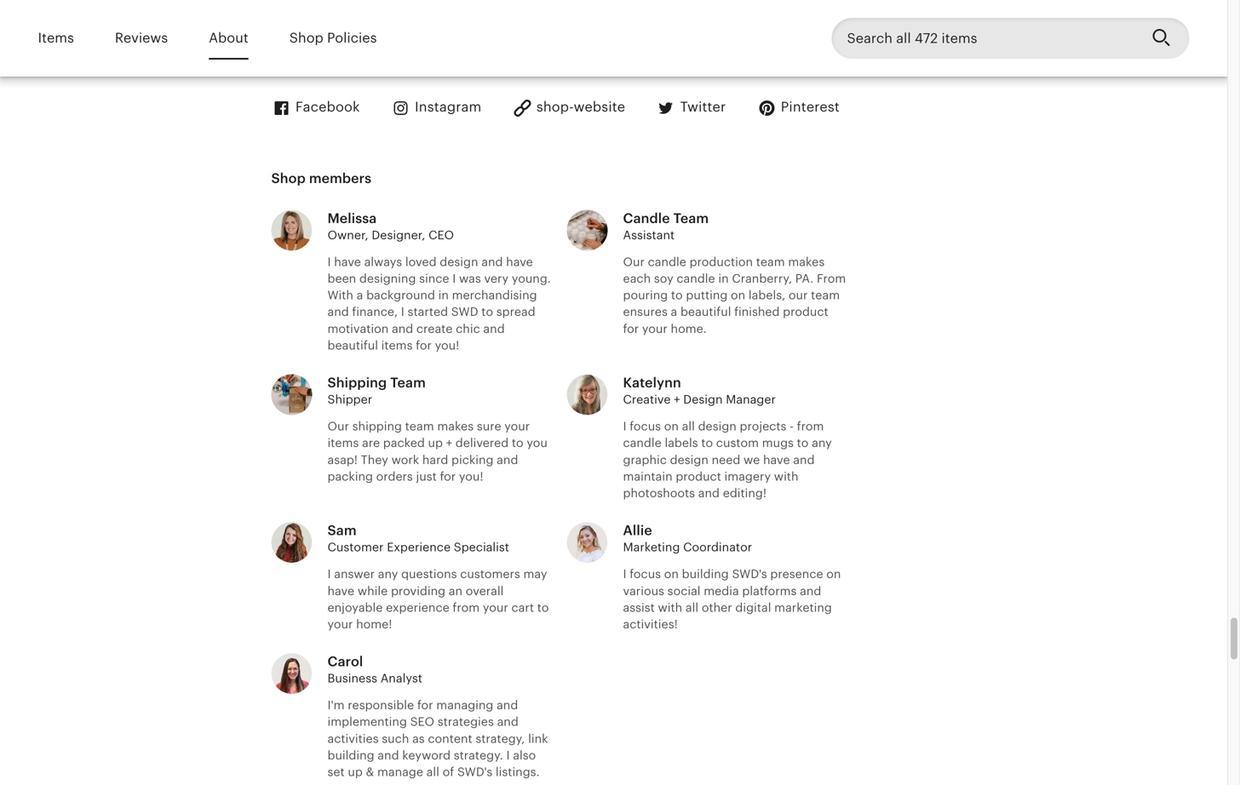 Task type: locate. For each thing, give the bounding box(es) containing it.
1 horizontal spatial team
[[674, 211, 709, 226]]

since
[[419, 272, 450, 286]]

pinterest link
[[757, 98, 840, 118]]

0 horizontal spatial team
[[391, 375, 426, 391]]

assist
[[623, 601, 655, 615]]

0 vertical spatial all
[[682, 420, 695, 433]]

design inside i have always loved design and have been designing since i was very young. with a background in merchandising and finance, i started swd to spread motivation and create chic and beautiful items for you!
[[440, 255, 479, 269]]

from down an
[[453, 601, 480, 615]]

building down activities
[[328, 749, 375, 763]]

on inside "our candle production team makes each soy candle in cranberry, pa. from pouring to putting on labels, our team ensures a beautiful finished product for your home."
[[731, 289, 746, 302]]

any right mugs
[[812, 437, 832, 450]]

beautiful inside "our candle production team makes each soy candle in cranberry, pa. from pouring to putting on labels, our team ensures a beautiful finished product for your home."
[[681, 305, 732, 319]]

have
[[334, 255, 361, 269], [506, 255, 533, 269], [764, 453, 791, 467], [328, 584, 355, 598]]

team inside our shipping team makes sure your items are packed up + delivered to you asap!  they work hard picking and packing orders just for you!
[[405, 420, 434, 433]]

swd's inside i'm responsible for managing and implementing seo strategies and activities such as content strategy, link building and keyword strategy.  i also set up & manage all of swd's listings.
[[458, 766, 493, 779]]

team right shipping
[[391, 375, 426, 391]]

0 vertical spatial focus
[[630, 420, 661, 433]]

i down creative
[[623, 420, 627, 433]]

shop for shop members
[[271, 171, 306, 186]]

focus
[[630, 420, 661, 433], [630, 568, 661, 581]]

1 vertical spatial focus
[[630, 568, 661, 581]]

1 vertical spatial up
[[348, 766, 363, 779]]

1 horizontal spatial in
[[719, 272, 729, 286]]

shipper
[[328, 393, 373, 407]]

a up home.
[[671, 305, 678, 319]]

on right the presence
[[827, 568, 842, 581]]

to left you
[[512, 437, 524, 450]]

design for melissa
[[440, 255, 479, 269]]

focus up various
[[630, 568, 661, 581]]

for down ensures
[[623, 322, 639, 336]]

swd's up platforms
[[732, 568, 768, 581]]

1 vertical spatial swd's
[[458, 766, 493, 779]]

a
[[357, 289, 363, 302], [671, 305, 678, 319]]

our for candle
[[623, 255, 645, 269]]

beautiful down putting
[[681, 305, 732, 319]]

all up labels
[[682, 420, 695, 433]]

you! down picking
[[459, 470, 484, 484]]

0 vertical spatial any
[[812, 437, 832, 450]]

to inside i answer any questions customers may have while providing an overall enjoyable experience from your cart to your home!
[[538, 601, 549, 615]]

0 vertical spatial a
[[357, 289, 363, 302]]

with inside i focus on all design projects - from candle labels to custom mugs to any graphic design need we have and maintain product imagery with photoshoots and editing!
[[774, 470, 799, 484]]

to down merchandising
[[482, 305, 494, 319]]

to
[[671, 289, 683, 302], [482, 305, 494, 319], [512, 437, 524, 450], [702, 437, 713, 450], [797, 437, 809, 450], [538, 601, 549, 615]]

team down from
[[811, 289, 840, 302]]

hard
[[423, 453, 449, 467]]

i inside i focus on all design projects - from candle labels to custom mugs to any graphic design need we have and maintain product imagery with photoshoots and editing!
[[623, 420, 627, 433]]

i have always loved design and have been designing since i was very young. with a background in merchandising and finance, i started swd to spread motivation and create chic and beautiful items for you!
[[328, 255, 551, 352]]

items up asap!
[[328, 437, 359, 450]]

create
[[417, 322, 453, 336]]

started
[[408, 305, 448, 319]]

0 horizontal spatial building
[[328, 749, 375, 763]]

0 horizontal spatial items
[[328, 437, 359, 450]]

katelynn
[[623, 375, 682, 391]]

0 horizontal spatial with
[[658, 601, 683, 615]]

melissa owner, designer, ceo
[[328, 211, 454, 242]]

1 vertical spatial team
[[811, 289, 840, 302]]

1 horizontal spatial any
[[812, 437, 832, 450]]

have down answer
[[328, 584, 355, 598]]

questions
[[401, 568, 457, 581]]

merchandising
[[452, 289, 537, 302]]

candle
[[648, 255, 687, 269], [677, 272, 716, 286], [623, 437, 662, 450]]

you
[[527, 437, 548, 450]]

with
[[328, 289, 354, 302]]

0 horizontal spatial up
[[348, 766, 363, 779]]

1 vertical spatial team
[[391, 375, 426, 391]]

1 vertical spatial items
[[328, 437, 359, 450]]

any up while
[[378, 568, 398, 581]]

shipping
[[353, 420, 402, 433]]

design up was
[[440, 255, 479, 269]]

+
[[674, 393, 681, 407], [446, 437, 453, 450]]

on up finished
[[731, 289, 746, 302]]

shop-website link
[[513, 98, 626, 118]]

your down ensures
[[643, 322, 668, 336]]

+ up hard
[[446, 437, 453, 450]]

2 vertical spatial all
[[427, 766, 440, 779]]

asap!
[[328, 453, 358, 467]]

loved
[[406, 255, 437, 269]]

your up you
[[505, 420, 530, 433]]

1 vertical spatial in
[[439, 289, 449, 302]]

0 vertical spatial up
[[428, 437, 443, 450]]

team up packed
[[405, 420, 434, 433]]

up left &
[[348, 766, 363, 779]]

with
[[774, 470, 799, 484], [658, 601, 683, 615]]

0 horizontal spatial +
[[446, 437, 453, 450]]

pouring
[[623, 289, 668, 302]]

focus inside i focus on building swd's presence on various social media platforms and assist with all other digital marketing activities!
[[630, 568, 661, 581]]

+ inside our shipping team makes sure your items are packed up + delivered to you asap!  they work hard picking and packing orders just for you!
[[446, 437, 453, 450]]

candle up putting
[[677, 272, 716, 286]]

1 vertical spatial you!
[[459, 470, 484, 484]]

team up cranberry,
[[757, 255, 785, 269]]

1 horizontal spatial swd's
[[732, 568, 768, 581]]

putting
[[686, 289, 728, 302]]

our down shipper
[[328, 420, 349, 433]]

finished
[[735, 305, 780, 319]]

cranberry,
[[732, 272, 793, 286]]

sure
[[477, 420, 502, 433]]

0 horizontal spatial swd's
[[458, 766, 493, 779]]

0 vertical spatial beautiful
[[681, 305, 732, 319]]

you!
[[435, 339, 460, 352], [459, 470, 484, 484]]

up
[[428, 437, 443, 450], [348, 766, 363, 779]]

1 horizontal spatial building
[[682, 568, 729, 581]]

building up the media
[[682, 568, 729, 581]]

shop left 'policies'
[[290, 31, 324, 46]]

work
[[392, 453, 419, 467]]

team right candle
[[674, 211, 709, 226]]

our
[[623, 255, 645, 269], [328, 420, 349, 433]]

0 vertical spatial product
[[783, 305, 829, 319]]

makes up pa. on the top
[[789, 255, 825, 269]]

i left answer
[[328, 568, 331, 581]]

and
[[482, 255, 503, 269], [328, 305, 349, 319], [392, 322, 413, 336], [484, 322, 505, 336], [497, 453, 518, 467], [794, 453, 815, 467], [699, 487, 720, 500], [800, 584, 822, 598], [497, 699, 518, 713], [497, 716, 519, 729], [378, 749, 399, 763]]

0 vertical spatial +
[[674, 393, 681, 407]]

design down labels
[[670, 453, 709, 467]]

candle up graphic
[[623, 437, 662, 450]]

beautiful inside i have always loved design and have been designing since i was very young. with a background in merchandising and finance, i started swd to spread motivation and create chic and beautiful items for you!
[[328, 339, 378, 352]]

1 vertical spatial our
[[328, 420, 349, 433]]

swd's down strategy.
[[458, 766, 493, 779]]

0 horizontal spatial beautiful
[[328, 339, 378, 352]]

have up young.
[[506, 255, 533, 269]]

0 horizontal spatial a
[[357, 289, 363, 302]]

0 horizontal spatial product
[[676, 470, 722, 484]]

0 horizontal spatial from
[[453, 601, 480, 615]]

i inside i answer any questions customers may have while providing an overall enjoyable experience from your cart to your home!
[[328, 568, 331, 581]]

candle up soy
[[648, 255, 687, 269]]

0 horizontal spatial makes
[[437, 420, 474, 433]]

team inside shipping team shipper
[[391, 375, 426, 391]]

focus down creative
[[630, 420, 661, 433]]

any inside i focus on all design projects - from candle labels to custom mugs to any graphic design need we have and maintain product imagery with photoshoots and editing!
[[812, 437, 832, 450]]

items
[[382, 339, 413, 352], [328, 437, 359, 450]]

strategy.
[[454, 749, 503, 763]]

your inside "our candle production team makes each soy candle in cranberry, pa. from pouring to putting on labels, our team ensures a beautiful finished product for your home."
[[643, 322, 668, 336]]

all left of
[[427, 766, 440, 779]]

makes inside "our candle production team makes each soy candle in cranberry, pa. from pouring to putting on labels, our team ensures a beautiful finished product for your home."
[[789, 255, 825, 269]]

1 focus from the top
[[630, 420, 661, 433]]

1 vertical spatial beautiful
[[328, 339, 378, 352]]

you! down the create
[[435, 339, 460, 352]]

1 vertical spatial +
[[446, 437, 453, 450]]

1 horizontal spatial items
[[382, 339, 413, 352]]

1 vertical spatial a
[[671, 305, 678, 319]]

our candle production team makes each soy candle in cranberry, pa. from pouring to putting on labels, our team ensures a beautiful finished product for your home.
[[623, 255, 846, 336]]

1 vertical spatial building
[[328, 749, 375, 763]]

manage
[[378, 766, 424, 779]]

0 vertical spatial makes
[[789, 255, 825, 269]]

makes up delivered
[[437, 420, 474, 433]]

have inside i answer any questions customers may have while providing an overall enjoyable experience from your cart to your home!
[[328, 584, 355, 598]]

1 horizontal spatial with
[[774, 470, 799, 484]]

creative
[[623, 393, 671, 407]]

1 horizontal spatial makes
[[789, 255, 825, 269]]

0 horizontal spatial our
[[328, 420, 349, 433]]

team inside 'candle team assistant'
[[674, 211, 709, 226]]

swd
[[452, 305, 479, 319]]

all down social
[[686, 601, 699, 615]]

focus inside i focus on all design projects - from candle labels to custom mugs to any graphic design need we have and maintain product imagery with photoshoots and editing!
[[630, 420, 661, 433]]

have down mugs
[[764, 453, 791, 467]]

to right cart
[[538, 601, 549, 615]]

and inside i focus on building swd's presence on various social media platforms and assist with all other digital marketing activities!
[[800, 584, 822, 598]]

also
[[513, 749, 536, 763]]

1 vertical spatial with
[[658, 601, 683, 615]]

allie marketing coordinator
[[623, 523, 753, 554]]

are
[[362, 437, 380, 450]]

1 vertical spatial all
[[686, 601, 699, 615]]

to down soy
[[671, 289, 683, 302]]

1 horizontal spatial a
[[671, 305, 678, 319]]

1 vertical spatial any
[[378, 568, 398, 581]]

0 vertical spatial building
[[682, 568, 729, 581]]

in down since on the top
[[439, 289, 449, 302]]

0 vertical spatial our
[[623, 255, 645, 269]]

media
[[704, 584, 739, 598]]

implementing
[[328, 716, 407, 729]]

for down hard
[[440, 470, 456, 484]]

on
[[731, 289, 746, 302], [665, 420, 679, 433], [665, 568, 679, 581], [827, 568, 842, 581]]

young.
[[512, 272, 551, 286]]

on up labels
[[665, 420, 679, 433]]

in inside i have always loved design and have been designing since i was very young. with a background in merchandising and finance, i started swd to spread motivation and create chic and beautiful items for you!
[[439, 289, 449, 302]]

focus for katelynn
[[630, 420, 661, 433]]

+ left design
[[674, 393, 681, 407]]

0 vertical spatial design
[[440, 255, 479, 269]]

strategies
[[438, 716, 494, 729]]

makes
[[789, 255, 825, 269], [437, 420, 474, 433]]

to right mugs
[[797, 437, 809, 450]]

items down finance,
[[382, 339, 413, 352]]

0 vertical spatial with
[[774, 470, 799, 484]]

1 horizontal spatial from
[[797, 420, 824, 433]]

i up various
[[623, 568, 627, 581]]

from right -
[[797, 420, 824, 433]]

a right with on the top of the page
[[357, 289, 363, 302]]

2 vertical spatial team
[[405, 420, 434, 433]]

1 vertical spatial product
[[676, 470, 722, 484]]

our up each
[[623, 255, 645, 269]]

from inside i focus on all design projects - from candle labels to custom mugs to any graphic design need we have and maintain product imagery with photoshoots and editing!
[[797, 420, 824, 433]]

we
[[744, 453, 760, 467]]

beautiful down motivation at top left
[[328, 339, 378, 352]]

0 horizontal spatial any
[[378, 568, 398, 581]]

2 vertical spatial candle
[[623, 437, 662, 450]]

design up custom
[[698, 420, 737, 433]]

product down need
[[676, 470, 722, 484]]

2 focus from the top
[[630, 568, 661, 581]]

items inside our shipping team makes sure your items are packed up + delivered to you asap!  they work hard picking and packing orders just for you!
[[328, 437, 359, 450]]

on up social
[[665, 568, 679, 581]]

any inside i answer any questions customers may have while providing an overall enjoyable experience from your cart to your home!
[[378, 568, 398, 581]]

for up seo
[[417, 699, 433, 713]]

our inside "our candle production team makes each soy candle in cranberry, pa. from pouring to putting on labels, our team ensures a beautiful finished product for your home."
[[623, 255, 645, 269]]

social
[[668, 584, 701, 598]]

katelynn creative + design manager
[[623, 375, 776, 407]]

need
[[712, 453, 741, 467]]

designing
[[360, 272, 416, 286]]

1 horizontal spatial beautiful
[[681, 305, 732, 319]]

up up hard
[[428, 437, 443, 450]]

shop
[[290, 31, 324, 46], [271, 171, 306, 186]]

0 vertical spatial team
[[674, 211, 709, 226]]

1 horizontal spatial team
[[757, 255, 785, 269]]

with down social
[[658, 601, 683, 615]]

1 vertical spatial from
[[453, 601, 480, 615]]

managing
[[437, 699, 494, 713]]

i left was
[[453, 272, 456, 286]]

0 vertical spatial items
[[382, 339, 413, 352]]

reviews link
[[115, 19, 168, 58]]

our inside our shipping team makes sure your items are packed up + delivered to you asap!  they work hard picking and packing orders just for you!
[[328, 420, 349, 433]]

strategy,
[[476, 732, 525, 746]]

0 vertical spatial from
[[797, 420, 824, 433]]

0 vertical spatial in
[[719, 272, 729, 286]]

1 vertical spatial design
[[698, 420, 737, 433]]

seo
[[410, 716, 435, 729]]

always
[[364, 255, 402, 269]]

a inside "our candle production team makes each soy candle in cranberry, pa. from pouring to putting on labels, our team ensures a beautiful finished product for your home."
[[671, 305, 678, 319]]

0 vertical spatial team
[[757, 255, 785, 269]]

0 vertical spatial swd's
[[732, 568, 768, 581]]

1 vertical spatial shop
[[271, 171, 306, 186]]

very
[[484, 272, 509, 286]]

for down the create
[[416, 339, 432, 352]]

to inside i have always loved design and have been designing since i was very young. with a background in merchandising and finance, i started swd to spread motivation and create chic and beautiful items for you!
[[482, 305, 494, 319]]

with down mugs
[[774, 470, 799, 484]]

you! inside our shipping team makes sure your items are packed up + delivered to you asap!  they work hard picking and packing orders just for you!
[[459, 470, 484, 484]]

been
[[328, 272, 356, 286]]

0 horizontal spatial team
[[405, 420, 434, 433]]

1 horizontal spatial +
[[674, 393, 681, 407]]

i answer any questions customers may have while providing an overall enjoyable experience from your cart to your home!
[[328, 568, 549, 631]]

1 horizontal spatial our
[[623, 255, 645, 269]]

0 vertical spatial you!
[[435, 339, 460, 352]]

shop left members
[[271, 171, 306, 186]]

for inside our shipping team makes sure your items are packed up + delivered to you asap!  they work hard picking and packing orders just for you!
[[440, 470, 456, 484]]

team for shipping team
[[391, 375, 426, 391]]

packing
[[328, 470, 373, 484]]

product down our
[[783, 305, 829, 319]]

1 vertical spatial makes
[[437, 420, 474, 433]]

i inside i'm responsible for managing and implementing seo strategies and activities such as content strategy, link building and keyword strategy.  i also set up & manage all of swd's listings.
[[507, 749, 510, 763]]

i left also
[[507, 749, 510, 763]]

i focus on all design projects - from candle labels to custom mugs to any graphic design need we have and maintain product imagery with photoshoots and editing!
[[623, 420, 832, 500]]

have up the been
[[334, 255, 361, 269]]

any
[[812, 437, 832, 450], [378, 568, 398, 581]]

in down the production
[[719, 272, 729, 286]]

sam
[[328, 523, 357, 539]]

background
[[367, 289, 435, 302]]

1 horizontal spatial product
[[783, 305, 829, 319]]

carol business analyst
[[328, 655, 423, 686]]

i up the been
[[328, 255, 331, 269]]

0 vertical spatial shop
[[290, 31, 324, 46]]

0 horizontal spatial in
[[439, 289, 449, 302]]

1 horizontal spatial up
[[428, 437, 443, 450]]



Task type: vqa. For each thing, say whether or not it's contained in the screenshot.
the bottommost makes
yes



Task type: describe. For each thing, give the bounding box(es) containing it.
activities!
[[623, 618, 678, 631]]

our shipping team makes sure your items are packed up + delivered to you asap!  they work hard picking and packing orders just for you!
[[328, 420, 548, 484]]

projects
[[740, 420, 787, 433]]

various
[[623, 584, 665, 598]]

members
[[309, 171, 372, 186]]

home.
[[671, 322, 707, 336]]

about
[[209, 31, 249, 46]]

website
[[574, 99, 626, 115]]

other
[[702, 601, 733, 615]]

2 vertical spatial design
[[670, 453, 709, 467]]

for inside i'm responsible for managing and implementing seo strategies and activities such as content strategy, link building and keyword strategy.  i also set up & manage all of swd's listings.
[[417, 699, 433, 713]]

activities
[[328, 732, 379, 746]]

shipping team shipper
[[328, 375, 426, 407]]

candle team assistant
[[623, 211, 709, 242]]

to up need
[[702, 437, 713, 450]]

was
[[459, 272, 481, 286]]

all inside i'm responsible for managing and implementing seo strategies and activities such as content strategy, link building and keyword strategy.  i also set up & manage all of swd's listings.
[[427, 766, 440, 779]]

&
[[366, 766, 374, 779]]

as
[[413, 732, 425, 746]]

design
[[684, 393, 723, 407]]

0 vertical spatial candle
[[648, 255, 687, 269]]

melissa
[[328, 211, 377, 226]]

maintain
[[623, 470, 673, 484]]

to inside "our candle production team makes each soy candle in cranberry, pa. from pouring to putting on labels, our team ensures a beautiful finished product for your home."
[[671, 289, 683, 302]]

platforms
[[743, 584, 797, 598]]

customers
[[460, 568, 521, 581]]

2 horizontal spatial team
[[811, 289, 840, 302]]

have inside i focus on all design projects - from candle labels to custom mugs to any graphic design need we have and maintain product imagery with photoshoots and editing!
[[764, 453, 791, 467]]

shop policies link
[[290, 19, 377, 58]]

business
[[328, 672, 378, 686]]

your down overall
[[483, 601, 509, 615]]

owner,
[[328, 228, 369, 242]]

soy
[[654, 272, 674, 286]]

pa.
[[796, 272, 814, 286]]

shop-
[[537, 99, 574, 115]]

specialist
[[454, 541, 510, 554]]

sam customer experience specialist
[[328, 523, 510, 554]]

for inside i have always loved design and have been designing since i was very young. with a background in merchandising and finance, i started swd to spread motivation and create chic and beautiful items for you!
[[416, 339, 432, 352]]

1 vertical spatial candle
[[677, 272, 716, 286]]

and inside our shipping team makes sure your items are packed up + delivered to you asap!  they work hard picking and packing orders just for you!
[[497, 453, 518, 467]]

from inside i answer any questions customers may have while providing an overall enjoyable experience from your cart to your home!
[[453, 601, 480, 615]]

shop members
[[271, 171, 372, 186]]

finance,
[[352, 305, 398, 319]]

items
[[38, 31, 74, 46]]

while
[[358, 584, 388, 598]]

they
[[361, 453, 388, 467]]

i'm
[[328, 699, 345, 713]]

delivered
[[456, 437, 509, 450]]

twitter link
[[656, 98, 726, 118]]

shop policies
[[290, 31, 377, 46]]

imagery
[[725, 470, 771, 484]]

items link
[[38, 19, 74, 58]]

building inside i'm responsible for managing and implementing seo strategies and activities such as content strategy, link building and keyword strategy.  i also set up & manage all of swd's listings.
[[328, 749, 375, 763]]

pinterest
[[781, 99, 840, 115]]

i down background at top left
[[401, 305, 405, 319]]

presence
[[771, 568, 824, 581]]

each
[[623, 272, 651, 286]]

swd's inside i focus on building swd's presence on various social media platforms and assist with all other digital marketing activities!
[[732, 568, 768, 581]]

carol
[[328, 655, 363, 670]]

all inside i focus on all design projects - from candle labels to custom mugs to any graphic design need we have and maintain product imagery with photoshoots and editing!
[[682, 420, 695, 433]]

in inside "our candle production team makes each soy candle in cranberry, pa. from pouring to putting on labels, our team ensures a beautiful finished product for your home."
[[719, 272, 729, 286]]

-
[[790, 420, 794, 433]]

our for shipping
[[328, 420, 349, 433]]

keyword
[[402, 749, 451, 763]]

facebook link
[[271, 98, 360, 118]]

to inside our shipping team makes sure your items are packed up + delivered to you asap!  they work hard picking and packing orders just for you!
[[512, 437, 524, 450]]

product inside i focus on all design projects - from candle labels to custom mugs to any graphic design need we have and maintain product imagery with photoshoots and editing!
[[676, 470, 722, 484]]

answer
[[334, 568, 375, 581]]

shipping
[[328, 375, 387, 391]]

content
[[428, 732, 473, 746]]

for inside "our candle production team makes each soy candle in cranberry, pa. from pouring to putting on labels, our team ensures a beautiful finished product for your home."
[[623, 322, 639, 336]]

product inside "our candle production team makes each soy candle in cranberry, pa. from pouring to putting on labels, our team ensures a beautiful finished product for your home."
[[783, 305, 829, 319]]

about link
[[209, 19, 249, 58]]

experience
[[386, 601, 450, 615]]

enjoyable
[[328, 601, 383, 615]]

instagram link
[[391, 98, 482, 118]]

on inside i focus on all design projects - from candle labels to custom mugs to any graphic design need we have and maintain product imagery with photoshoots and editing!
[[665, 420, 679, 433]]

up inside our shipping team makes sure your items are packed up + delivered to you asap!  they work hard picking and packing orders just for you!
[[428, 437, 443, 450]]

overall
[[466, 584, 504, 598]]

listings.
[[496, 766, 540, 779]]

home!
[[356, 618, 392, 631]]

candle inside i focus on all design projects - from candle labels to custom mugs to any graphic design need we have and maintain product imagery with photoshoots and editing!
[[623, 437, 662, 450]]

marketing
[[775, 601, 832, 615]]

graphic
[[623, 453, 667, 467]]

motivation
[[328, 322, 389, 336]]

allie
[[623, 523, 653, 539]]

digital
[[736, 601, 772, 615]]

building inside i focus on building swd's presence on various social media platforms and assist with all other digital marketing activities!
[[682, 568, 729, 581]]

i inside i focus on building swd's presence on various social media platforms and assist with all other digital marketing activities!
[[623, 568, 627, 581]]

an
[[449, 584, 463, 598]]

focus for allie
[[630, 568, 661, 581]]

photoshoots
[[623, 487, 695, 500]]

coordinator
[[684, 541, 753, 554]]

all inside i focus on building swd's presence on various social media platforms and assist with all other digital marketing activities!
[[686, 601, 699, 615]]

makes inside our shipping team makes sure your items are packed up + delivered to you asap!  they work hard picking and packing orders just for you!
[[437, 420, 474, 433]]

up inside i'm responsible for managing and implementing seo strategies and activities such as content strategy, link building and keyword strategy.  i also set up & manage all of swd's listings.
[[348, 766, 363, 779]]

shop for shop policies
[[290, 31, 324, 46]]

your inside our shipping team makes sure your items are packed up + delivered to you asap!  they work hard picking and packing orders just for you!
[[505, 420, 530, 433]]

your down enjoyable
[[328, 618, 353, 631]]

with inside i focus on building swd's presence on various social media platforms and assist with all other digital marketing activities!
[[658, 601, 683, 615]]

customer
[[328, 541, 384, 554]]

team for candle team
[[674, 211, 709, 226]]

instagram
[[415, 99, 482, 115]]

from
[[817, 272, 846, 286]]

ensures
[[623, 305, 668, 319]]

i focus on building swd's presence on various social media platforms and assist with all other digital marketing activities!
[[623, 568, 842, 631]]

you! inside i have always loved design and have been designing since i was very young. with a background in merchandising and finance, i started swd to spread motivation and create chic and beautiful items for you!
[[435, 339, 460, 352]]

i'm responsible for managing and implementing seo strategies and activities such as content strategy, link building and keyword strategy.  i also set up & manage all of swd's listings.
[[328, 699, 548, 779]]

picking
[[452, 453, 494, 467]]

Search all 472 items text field
[[832, 18, 1139, 59]]

design for katelynn
[[698, 420, 737, 433]]

link
[[528, 732, 548, 746]]

a inside i have always loved design and have been designing since i was very young. with a background in merchandising and finance, i started swd to spread motivation and create chic and beautiful items for you!
[[357, 289, 363, 302]]

designer,
[[372, 228, 426, 242]]

items inside i have always loved design and have been designing since i was very young. with a background in merchandising and finance, i started swd to spread motivation and create chic and beautiful items for you!
[[382, 339, 413, 352]]

packed
[[383, 437, 425, 450]]

may
[[524, 568, 548, 581]]

+ inside katelynn creative + design manager
[[674, 393, 681, 407]]

spread
[[497, 305, 536, 319]]

facebook
[[296, 99, 360, 115]]

ceo
[[429, 228, 454, 242]]



